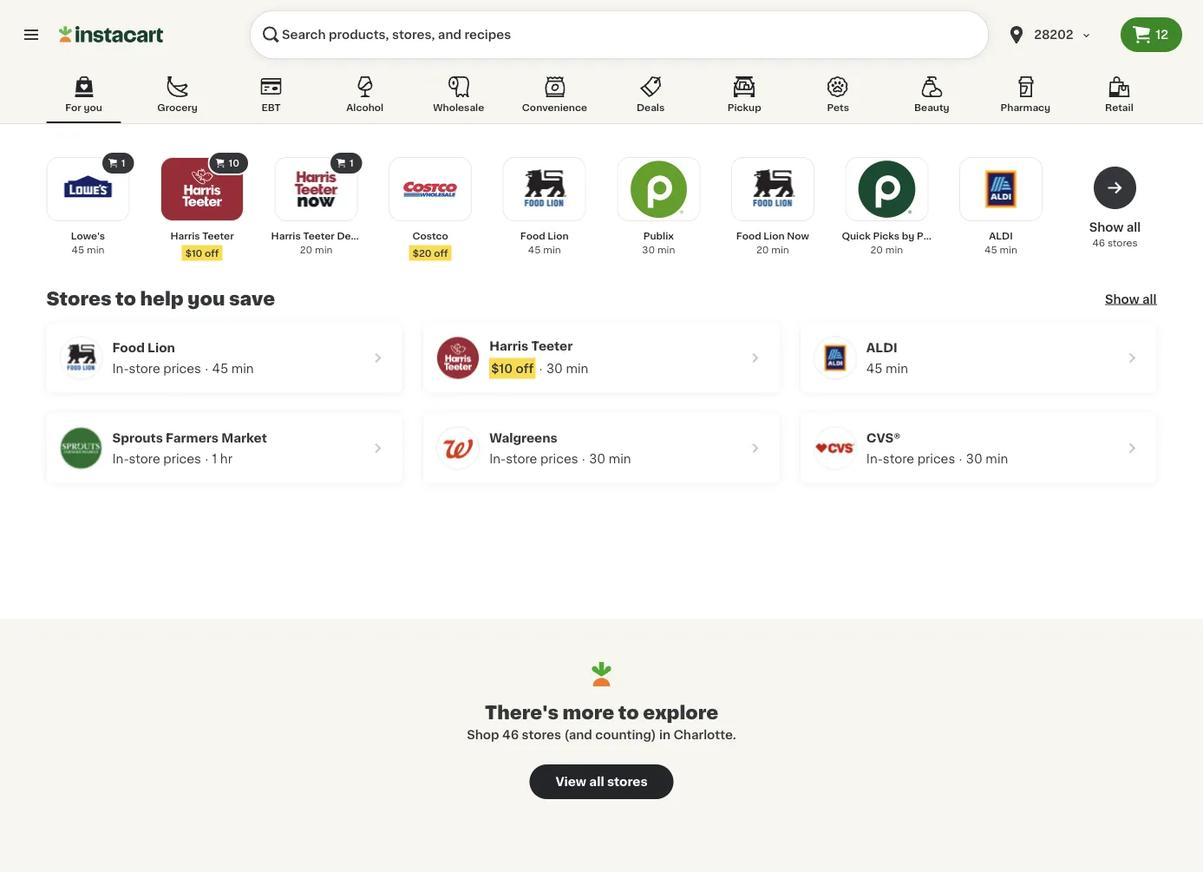 Task type: vqa. For each thing, say whether or not it's contained in the screenshot.
Add QFC Advantage Card to save "link"
no



Task type: locate. For each thing, give the bounding box(es) containing it.
cvs®
[[867, 432, 901, 444]]

teeter inside harris teeter $10 off
[[202, 231, 234, 241]]

show
[[1090, 221, 1124, 233], [1106, 293, 1140, 305]]

min inside food lion 45 min
[[544, 245, 561, 255]]

1 horizontal spatial 20
[[757, 245, 769, 255]]

0 vertical spatial aldi image
[[972, 160, 1031, 219]]

pickup
[[728, 103, 762, 112]]

stores up the show all popup button
[[1108, 238, 1138, 248]]

in-
[[112, 362, 129, 375], [112, 453, 129, 465], [490, 453, 506, 465], [867, 453, 883, 465]]

hr
[[220, 453, 233, 465]]

2 vertical spatial all
[[590, 776, 605, 788]]

store for cvs®
[[883, 453, 915, 465]]

stores to help you save tab panel
[[38, 151, 1166, 483]]

retail button
[[1083, 73, 1157, 123]]

1 vertical spatial 46
[[503, 729, 519, 741]]

now right delivery
[[380, 231, 403, 241]]

min inside publix 30 min
[[658, 245, 676, 255]]

0 vertical spatial to
[[116, 290, 136, 308]]

30 for harris teeter
[[547, 362, 563, 375]]

stores
[[1108, 238, 1138, 248], [522, 729, 562, 741], [607, 776, 648, 788]]

30 for walgreens
[[589, 453, 606, 465]]

1 horizontal spatial all
[[1127, 221, 1142, 233]]

view all stores link
[[530, 765, 674, 799]]

0 vertical spatial you
[[84, 103, 102, 112]]

2 horizontal spatial harris
[[490, 340, 529, 352]]

20 for quick
[[871, 245, 884, 255]]

teeter left delivery
[[303, 231, 335, 241]]

20 inside harris teeter delivery now 20 min
[[300, 245, 313, 255]]

in- down cvs®
[[867, 453, 883, 465]]

46
[[1093, 238, 1106, 248], [503, 729, 519, 741]]

2 horizontal spatial off
[[516, 362, 534, 375]]

0 horizontal spatial 30 min
[[547, 362, 589, 375]]

store down sprouts
[[129, 453, 160, 465]]

2 horizontal spatial 1
[[350, 158, 354, 168]]

show inside show all 46 stores
[[1090, 221, 1124, 233]]

you right help
[[188, 290, 225, 308]]

0 horizontal spatial food
[[112, 342, 145, 354]]

all for show all
[[1143, 293, 1157, 305]]

1 right the harris teeter delivery now image
[[350, 158, 354, 168]]

help
[[140, 290, 184, 308]]

1 horizontal spatial food
[[521, 231, 546, 241]]

in-store prices for walgreens
[[490, 453, 579, 465]]

1 horizontal spatial off
[[434, 248, 448, 258]]

0 vertical spatial aldi
[[990, 231, 1014, 241]]

stores
[[46, 290, 111, 308]]

publix image
[[630, 160, 689, 219]]

in-store prices down 'food lion'
[[112, 362, 201, 375]]

min inside quick picks by publix 20 min
[[886, 245, 904, 255]]

teeter up $10 off
[[532, 340, 573, 352]]

harris up $10 off
[[490, 340, 529, 352]]

all inside the show all popup button
[[1143, 293, 1157, 305]]

walgreens
[[490, 432, 558, 444]]

1
[[121, 158, 125, 168], [350, 158, 354, 168], [212, 453, 217, 465]]

1 vertical spatial all
[[1143, 293, 1157, 305]]

0 horizontal spatial lion
[[148, 342, 175, 354]]

publix inside quick picks by publix 20 min
[[917, 231, 948, 241]]

1 vertical spatial you
[[188, 290, 225, 308]]

in- down 'food lion'
[[112, 362, 129, 375]]

publix right by
[[917, 231, 948, 241]]

farmers
[[166, 432, 219, 444]]

in- down sprouts
[[112, 453, 129, 465]]

$10
[[186, 248, 203, 258], [491, 362, 513, 375]]

teeter for harris teeter delivery now 20 min
[[303, 231, 335, 241]]

0 vertical spatial $10
[[186, 248, 203, 258]]

prices
[[163, 362, 201, 375], [163, 453, 201, 465], [541, 453, 579, 465], [918, 453, 956, 465]]

all for view all stores
[[590, 776, 605, 788]]

2 horizontal spatial all
[[1143, 293, 1157, 305]]

food inside food lion 45 min
[[521, 231, 546, 241]]

lowe's image
[[59, 160, 118, 219]]

1 now from the left
[[380, 231, 403, 241]]

store down 'food lion'
[[129, 362, 160, 375]]

$10 inside harris teeter $10 off
[[186, 248, 203, 258]]

explore
[[643, 704, 719, 722]]

harris teeter
[[490, 340, 573, 352]]

show up the show all popup button
[[1090, 221, 1124, 233]]

instacart image
[[59, 24, 163, 45]]

1 publix from the left
[[644, 231, 674, 241]]

sprouts farmers market
[[112, 432, 267, 444]]

food lion 45 min
[[521, 231, 569, 255]]

harris for harris teeter $10 off
[[171, 231, 200, 241]]

teeter for harris teeter
[[532, 340, 573, 352]]

store for food lion
[[129, 362, 160, 375]]

off
[[205, 248, 219, 258], [434, 248, 448, 258], [516, 362, 534, 375]]

2 horizontal spatial stores
[[1108, 238, 1138, 248]]

food for food lion
[[112, 342, 145, 354]]

harris teeter delivery now image
[[287, 160, 346, 219]]

in-store prices down sprouts
[[112, 453, 201, 465]]

harris down the harris teeter delivery now image
[[271, 231, 301, 241]]

deals button
[[614, 73, 688, 123]]

46 down there's
[[503, 729, 519, 741]]

all inside view all stores button
[[590, 776, 605, 788]]

1 horizontal spatial to
[[619, 704, 639, 722]]

food lion image down the stores
[[60, 337, 102, 379]]

min inside food lion now 20 min
[[772, 245, 790, 255]]

1 horizontal spatial lion
[[548, 231, 569, 241]]

you right for
[[84, 103, 102, 112]]

publix inside publix 30 min
[[644, 231, 674, 241]]

46 up the show all popup button
[[1093, 238, 1106, 248]]

min inside harris teeter delivery now 20 min
[[315, 245, 333, 255]]

0 horizontal spatial you
[[84, 103, 102, 112]]

teeter
[[202, 231, 234, 241], [303, 231, 335, 241], [532, 340, 573, 352]]

all
[[1127, 221, 1142, 233], [1143, 293, 1157, 305], [590, 776, 605, 788]]

show down show all 46 stores
[[1106, 293, 1140, 305]]

1 horizontal spatial 1
[[212, 453, 217, 465]]

1 vertical spatial stores
[[522, 729, 562, 741]]

0 vertical spatial show
[[1090, 221, 1124, 233]]

view
[[556, 776, 587, 788]]

lion for food lion now 20 min
[[764, 231, 785, 241]]

28202 button
[[1007, 10, 1111, 59]]

0 horizontal spatial 20
[[300, 245, 313, 255]]

0 horizontal spatial 1
[[121, 158, 125, 168]]

1 vertical spatial to
[[619, 704, 639, 722]]

30 min for harris teeter
[[547, 362, 589, 375]]

food inside food lion now 20 min
[[737, 231, 762, 241]]

lion inside food lion now 20 min
[[764, 231, 785, 241]]

1 horizontal spatial now
[[787, 231, 810, 241]]

retail
[[1106, 103, 1134, 112]]

store for walgreens
[[506, 453, 538, 465]]

min
[[87, 245, 105, 255], [315, 245, 333, 255], [544, 245, 561, 255], [658, 245, 676, 255], [772, 245, 790, 255], [886, 245, 904, 255], [1000, 245, 1018, 255], [231, 362, 254, 375], [566, 362, 589, 375], [886, 362, 909, 375], [609, 453, 632, 465], [986, 453, 1009, 465]]

off right the $20
[[434, 248, 448, 258]]

2 horizontal spatial teeter
[[532, 340, 573, 352]]

30 for cvs®
[[967, 453, 983, 465]]

$20
[[413, 248, 432, 258]]

0 vertical spatial food lion image
[[515, 160, 574, 219]]

food lion now 20 min
[[737, 231, 810, 255]]

45 min
[[212, 362, 254, 375]]

1 left hr
[[212, 453, 217, 465]]

20 down picks
[[871, 245, 884, 255]]

deals
[[637, 103, 665, 112]]

prices for cvs®
[[918, 453, 956, 465]]

1 20 from the left
[[300, 245, 313, 255]]

harris for harris teeter
[[490, 340, 529, 352]]

store down walgreens at the left of the page
[[506, 453, 538, 465]]

0 horizontal spatial publix
[[644, 231, 674, 241]]

1 vertical spatial show
[[1106, 293, 1140, 305]]

harris teeter image
[[173, 160, 232, 219]]

2 now from the left
[[787, 231, 810, 241]]

0 horizontal spatial all
[[590, 776, 605, 788]]

1 horizontal spatial aldi 45 min
[[985, 231, 1018, 255]]

wholesale button
[[422, 73, 496, 123]]

2 vertical spatial stores
[[607, 776, 648, 788]]

1 horizontal spatial $10
[[491, 362, 513, 375]]

lion inside food lion 45 min
[[548, 231, 569, 241]]

0 horizontal spatial off
[[205, 248, 219, 258]]

$10 up the stores to help you save on the left top of the page
[[186, 248, 203, 258]]

to inside there's more to explore shop 46 stores (and counting) in charlotte.
[[619, 704, 639, 722]]

all inside show all 46 stores
[[1127, 221, 1142, 233]]

20 down the food lion now image
[[757, 245, 769, 255]]

in- down walgreens at the left of the page
[[490, 453, 506, 465]]

10
[[229, 158, 240, 168]]

2 horizontal spatial 20
[[871, 245, 884, 255]]

beauty
[[915, 103, 950, 112]]

sprouts
[[112, 432, 163, 444]]

1 vertical spatial aldi image
[[815, 337, 857, 379]]

harris down harris teeter image
[[171, 231, 200, 241]]

stores down counting)
[[607, 776, 648, 788]]

1 vertical spatial aldi 45 min
[[867, 342, 909, 375]]

1 vertical spatial aldi
[[867, 342, 898, 354]]

1 horizontal spatial 46
[[1093, 238, 1106, 248]]

food lion image
[[515, 160, 574, 219], [60, 337, 102, 379]]

aldi
[[990, 231, 1014, 241], [867, 342, 898, 354]]

0 vertical spatial aldi 45 min
[[985, 231, 1018, 255]]

harris teeter delivery now 20 min
[[271, 231, 403, 255]]

3 20 from the left
[[871, 245, 884, 255]]

1 hr
[[212, 453, 233, 465]]

1 horizontal spatial aldi
[[990, 231, 1014, 241]]

to left help
[[116, 290, 136, 308]]

20 down the harris teeter delivery now image
[[300, 245, 313, 255]]

20 inside food lion now 20 min
[[757, 245, 769, 255]]

you
[[84, 103, 102, 112], [188, 290, 225, 308]]

there's
[[485, 704, 559, 722]]

0 horizontal spatial teeter
[[202, 231, 234, 241]]

off down harris teeter on the left of page
[[516, 362, 534, 375]]

lion for food lion 45 min
[[548, 231, 569, 241]]

store
[[129, 362, 160, 375], [129, 453, 160, 465], [506, 453, 538, 465], [883, 453, 915, 465]]

2 publix from the left
[[917, 231, 948, 241]]

costco image
[[401, 160, 460, 219]]

teeter inside harris teeter delivery now 20 min
[[303, 231, 335, 241]]

20 inside quick picks by publix 20 min
[[871, 245, 884, 255]]

2 horizontal spatial 30 min
[[967, 453, 1009, 465]]

0 horizontal spatial 46
[[503, 729, 519, 741]]

food for food lion now 20 min
[[737, 231, 762, 241]]

1 horizontal spatial you
[[188, 290, 225, 308]]

food
[[521, 231, 546, 241], [737, 231, 762, 241], [112, 342, 145, 354]]

walgreens image
[[438, 427, 479, 469]]

stores inside there's more to explore shop 46 stores (and counting) in charlotte.
[[522, 729, 562, 741]]

0 horizontal spatial harris
[[171, 231, 200, 241]]

2 horizontal spatial food
[[737, 231, 762, 241]]

to up counting)
[[619, 704, 639, 722]]

30
[[642, 245, 655, 255], [547, 362, 563, 375], [589, 453, 606, 465], [967, 453, 983, 465]]

cvs® image
[[815, 427, 857, 469]]

1 horizontal spatial stores
[[607, 776, 648, 788]]

to
[[116, 290, 136, 308], [619, 704, 639, 722]]

min inside 'lowe's 45 min'
[[87, 245, 105, 255]]

$10 down harris teeter on the left of page
[[491, 362, 513, 375]]

1 for min
[[121, 158, 125, 168]]

1 vertical spatial food lion image
[[60, 337, 102, 379]]

lion
[[548, 231, 569, 241], [764, 231, 785, 241], [148, 342, 175, 354]]

0 horizontal spatial to
[[116, 290, 136, 308]]

None search field
[[250, 10, 990, 59]]

show inside popup button
[[1106, 293, 1140, 305]]

2 horizontal spatial lion
[[764, 231, 785, 241]]

teeter down harris teeter image
[[202, 231, 234, 241]]

0 vertical spatial 46
[[1093, 238, 1106, 248]]

in-store prices down cvs®
[[867, 453, 956, 465]]

1 horizontal spatial 30 min
[[589, 453, 632, 465]]

costco
[[413, 231, 449, 241]]

1 horizontal spatial publix
[[917, 231, 948, 241]]

in-store prices
[[112, 362, 201, 375], [112, 453, 201, 465], [490, 453, 579, 465], [867, 453, 956, 465]]

1 horizontal spatial harris
[[271, 231, 301, 241]]

28202 button
[[997, 10, 1122, 59]]

harris inside harris teeter $10 off
[[171, 231, 200, 241]]

30 min
[[547, 362, 589, 375], [589, 453, 632, 465], [967, 453, 1009, 465]]

now
[[380, 231, 403, 241], [787, 231, 810, 241]]

in-store prices for food lion
[[112, 362, 201, 375]]

stores inside button
[[607, 776, 648, 788]]

1 right the 'lowe's' "image"
[[121, 158, 125, 168]]

aldi image
[[972, 160, 1031, 219], [815, 337, 857, 379]]

in- for food lion
[[112, 362, 129, 375]]

0 vertical spatial stores
[[1108, 238, 1138, 248]]

sprouts farmers market image
[[60, 427, 102, 469]]

food lion image up food lion 45 min
[[515, 160, 574, 219]]

view all stores button
[[530, 765, 674, 799]]

prices for walgreens
[[541, 453, 579, 465]]

publix down "publix" image
[[644, 231, 674, 241]]

0 horizontal spatial $10
[[186, 248, 203, 258]]

0 vertical spatial all
[[1127, 221, 1142, 233]]

in- for walgreens
[[490, 453, 506, 465]]

show all button
[[1106, 290, 1157, 308]]

in
[[660, 729, 671, 741]]

2 20 from the left
[[757, 245, 769, 255]]

off inside costco $20 off
[[434, 248, 448, 258]]

0 horizontal spatial stores
[[522, 729, 562, 741]]

45
[[72, 245, 84, 255], [528, 245, 541, 255], [985, 245, 998, 255], [212, 362, 228, 375], [867, 362, 883, 375]]

stores to help you save
[[46, 290, 275, 308]]

all for show all 46 stores
[[1127, 221, 1142, 233]]

aldi 45 min
[[985, 231, 1018, 255], [867, 342, 909, 375]]

0 horizontal spatial now
[[380, 231, 403, 241]]

harris inside harris teeter delivery now 20 min
[[271, 231, 301, 241]]

now down the food lion now image
[[787, 231, 810, 241]]

stores down there's
[[522, 729, 562, 741]]

1 vertical spatial $10
[[491, 362, 513, 375]]

1 horizontal spatial teeter
[[303, 231, 335, 241]]

off down harris teeter image
[[205, 248, 219, 258]]

publix
[[644, 231, 674, 241], [917, 231, 948, 241]]

lowe's 45 min
[[71, 231, 105, 255]]

harris
[[171, 231, 200, 241], [271, 231, 301, 241], [490, 340, 529, 352]]

pets button
[[801, 73, 876, 123]]

lowe's
[[71, 231, 105, 241]]

20
[[300, 245, 313, 255], [757, 245, 769, 255], [871, 245, 884, 255]]

$10 off
[[491, 362, 534, 375]]

charlotte.
[[674, 729, 737, 741]]

store down cvs®
[[883, 453, 915, 465]]

0 horizontal spatial aldi image
[[815, 337, 857, 379]]

in-store prices down walgreens at the left of the page
[[490, 453, 579, 465]]



Task type: describe. For each thing, give the bounding box(es) containing it.
28202
[[1035, 29, 1074, 41]]

you inside tab panel
[[188, 290, 225, 308]]

food lion
[[112, 342, 175, 354]]

(and
[[565, 729, 593, 741]]

30 min for cvs®
[[967, 453, 1009, 465]]

now inside harris teeter delivery now 20 min
[[380, 231, 403, 241]]

pharmacy
[[1001, 103, 1051, 112]]

for you button
[[46, 73, 121, 123]]

ebt button
[[234, 73, 309, 123]]

quick picks by publix 20 min
[[842, 231, 948, 255]]

in- for cvs®
[[867, 453, 883, 465]]

46 inside show all 46 stores
[[1093, 238, 1106, 248]]

show for show all
[[1106, 293, 1140, 305]]

1 horizontal spatial food lion image
[[515, 160, 574, 219]]

12 button
[[1122, 17, 1183, 52]]

store for sprouts farmers market
[[129, 453, 160, 465]]

30 inside publix 30 min
[[642, 245, 655, 255]]

off inside harris teeter $10 off
[[205, 248, 219, 258]]

alcohol
[[347, 103, 384, 112]]

food for food lion 45 min
[[521, 231, 546, 241]]

46 inside there's more to explore shop 46 stores (and counting) in charlotte.
[[503, 729, 519, 741]]

save
[[229, 290, 275, 308]]

harris teeter image
[[438, 337, 479, 379]]

show all 46 stores
[[1090, 221, 1142, 248]]

in-store prices for sprouts farmers market
[[112, 453, 201, 465]]

picks
[[874, 231, 900, 241]]

market
[[222, 432, 267, 444]]

show for show all 46 stores
[[1090, 221, 1124, 233]]

quick picks by publix image
[[858, 160, 917, 219]]

0 horizontal spatial aldi
[[867, 342, 898, 354]]

beauty button
[[895, 73, 970, 123]]

shop categories tab list
[[46, 73, 1157, 123]]

ebt
[[262, 103, 281, 112]]

12
[[1156, 29, 1169, 41]]

delivery
[[337, 231, 378, 241]]

costco $20 off
[[413, 231, 449, 258]]

wholesale
[[433, 103, 485, 112]]

20 for harris
[[300, 245, 313, 255]]

1 for delivery
[[350, 158, 354, 168]]

prices for sprouts farmers market
[[163, 453, 201, 465]]

pharmacy button
[[989, 73, 1064, 123]]

show all
[[1106, 293, 1157, 305]]

alcohol button
[[328, 73, 402, 123]]

30 min for walgreens
[[589, 453, 632, 465]]

quick
[[842, 231, 871, 241]]

for
[[65, 103, 81, 112]]

Search field
[[250, 10, 990, 59]]

0 horizontal spatial food lion image
[[60, 337, 102, 379]]

pets
[[828, 103, 850, 112]]

45 inside food lion 45 min
[[528, 245, 541, 255]]

more
[[563, 704, 615, 722]]

shop
[[467, 729, 500, 741]]

for you
[[65, 103, 102, 112]]

1 horizontal spatial aldi image
[[972, 160, 1031, 219]]

convenience
[[522, 103, 588, 112]]

45 inside 'lowe's 45 min'
[[72, 245, 84, 255]]

counting)
[[596, 729, 657, 741]]

now inside food lion now 20 min
[[787, 231, 810, 241]]

harris for harris teeter delivery now 20 min
[[271, 231, 301, 241]]

food lion now image
[[744, 160, 803, 219]]

in- for sprouts farmers market
[[112, 453, 129, 465]]

grocery
[[157, 103, 198, 112]]

0 horizontal spatial aldi 45 min
[[867, 342, 909, 375]]

publix 30 min
[[642, 231, 676, 255]]

by
[[902, 231, 915, 241]]

to inside tab panel
[[116, 290, 136, 308]]

lion for food lion
[[148, 342, 175, 354]]

view all stores
[[556, 776, 648, 788]]

prices for food lion
[[163, 362, 201, 375]]

convenience button
[[515, 73, 595, 123]]

pickup button
[[708, 73, 782, 123]]

stores inside show all 46 stores
[[1108, 238, 1138, 248]]

there's more to explore shop 46 stores (and counting) in charlotte.
[[467, 704, 737, 741]]

grocery button
[[140, 73, 215, 123]]

you inside button
[[84, 103, 102, 112]]

in-store prices for cvs®
[[867, 453, 956, 465]]

teeter for harris teeter $10 off
[[202, 231, 234, 241]]

harris teeter $10 off
[[171, 231, 234, 258]]



